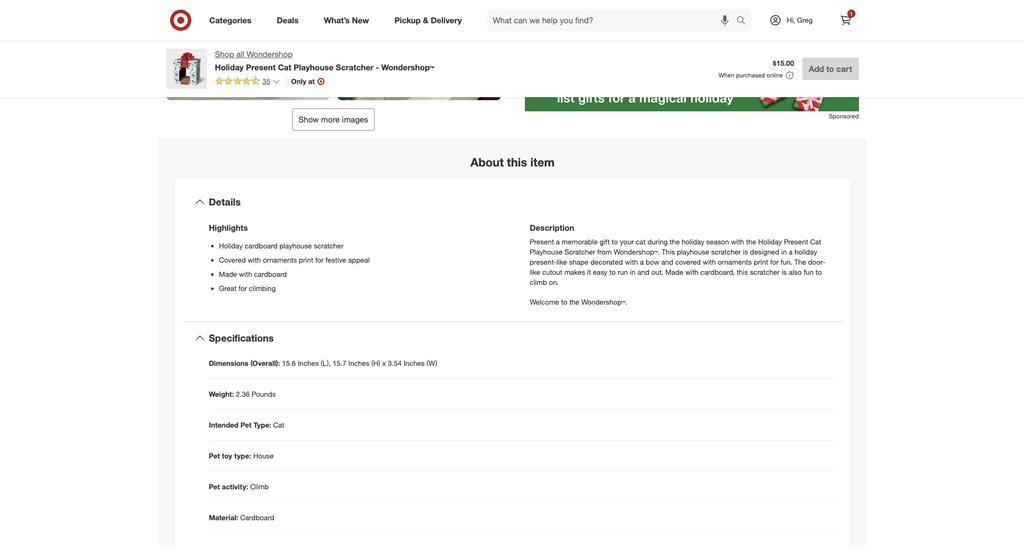 Task type: locate. For each thing, give the bounding box(es) containing it.
more
[[321, 115, 340, 125]]

like up cutout
[[557, 257, 567, 266]]

print down designed
[[754, 257, 768, 266]]

details
[[209, 196, 241, 208]]

with
[[731, 237, 744, 245], [248, 255, 261, 264], [625, 257, 638, 266], [703, 257, 716, 266], [685, 267, 699, 276], [239, 269, 252, 278]]

(h)
[[371, 359, 380, 367]]

wondershop™. down it
[[581, 298, 627, 306]]

with up made with cardboard
[[248, 255, 261, 264]]

in up fun.
[[781, 247, 787, 256]]

pickup
[[394, 15, 421, 25]]

1 horizontal spatial out.
[[651, 267, 663, 276]]

pet left type:
[[241, 421, 252, 429]]

0 vertical spatial out.
[[410, 84, 421, 92]]

0 horizontal spatial in
[[630, 267, 636, 276]]

scratcher down season
[[711, 247, 741, 256]]

- up christmas
[[398, 68, 400, 76]]

(overall):
[[250, 359, 280, 367]]

&
[[423, 15, 429, 25]]

and down 'bow'
[[638, 267, 650, 276]]

0 horizontal spatial scratcher
[[336, 62, 374, 72]]

the up designed
[[746, 237, 756, 245]]

1 horizontal spatial -
[[398, 68, 400, 76]]

0 horizontal spatial easy
[[415, 68, 428, 76]]

out. down decor
[[410, 84, 421, 92]]

0 horizontal spatial out.
[[410, 84, 421, 92]]

inches left (l),
[[298, 359, 319, 367]]

scratcher up adds
[[336, 62, 374, 72]]

1 horizontal spatial for
[[315, 255, 324, 264]]

to right add
[[826, 64, 834, 74]]

made down covered
[[665, 267, 683, 276]]

scratcher down memorable
[[565, 247, 595, 256]]

0 horizontal spatial present
[[246, 62, 276, 72]]

1 horizontal spatial present
[[530, 237, 554, 245]]

to inside button
[[826, 64, 834, 74]]

playhouse
[[279, 241, 312, 250], [677, 247, 709, 256]]

1 horizontal spatial this
[[737, 267, 748, 276]]

hi, greg
[[787, 16, 813, 24]]

type:
[[254, 421, 271, 429]]

(l),
[[321, 359, 331, 367]]

holiday inside shop all wondershop holiday present cat playhouse scratcher - wondershop™
[[215, 62, 244, 72]]

playhouse up covered
[[677, 247, 709, 256]]

deals
[[277, 15, 299, 25]]

1 vertical spatial is
[[782, 267, 787, 276]]

this left item
[[507, 155, 527, 169]]

playhouse
[[294, 62, 334, 72], [530, 247, 563, 256]]

inches
[[298, 359, 319, 367], [348, 359, 369, 367], [404, 359, 425, 367]]

all
[[236, 49, 244, 59]]

from
[[597, 247, 612, 256]]

1 horizontal spatial in
[[781, 247, 787, 256]]

1 vertical spatial holiday
[[795, 247, 817, 256]]

pickup & delivery
[[394, 15, 462, 25]]

a right cats
[[367, 84, 370, 92]]

playhouse inside present a memorable gift to your cat during the holiday season with the holiday present cat playhouse scratcher from wondershop™. this playhouse scratcher is designed in a holiday present-like shape decorated with a bow and covered with ornaments print for fun. the door- like cutout makes it easy to run in and out. made with cardboard, this scratcher is also fun to climb on.
[[530, 247, 563, 256]]

our
[[377, 76, 385, 84]]

for left festive
[[315, 255, 324, 264]]

0 vertical spatial in
[[781, 247, 787, 256]]

every
[[580, 5, 601, 16]]

a up fun.
[[789, 247, 793, 256]]

35
[[263, 77, 270, 85]]

cat up door-
[[810, 237, 821, 245]]

photo from mday, 5 of 10 image
[[166, 0, 329, 100]]

What can we help you find? suggestions appear below search field
[[487, 9, 739, 31]]

weight:
[[209, 390, 234, 398]]

ornaments up cardboard,
[[718, 257, 752, 266]]

2 horizontal spatial inches
[[404, 359, 425, 367]]

hang
[[395, 84, 409, 92]]

ksmel
[[354, 68, 372, 76]]

in right run
[[630, 267, 636, 276]]

in
[[781, 247, 787, 256], [630, 267, 636, 276]]

wondershop™.
[[614, 247, 660, 256], [581, 298, 627, 306]]

for left fun.
[[770, 257, 779, 266]]

1 vertical spatial cat
[[810, 237, 821, 245]]

0 horizontal spatial playhouse
[[294, 62, 334, 72]]

0 horizontal spatial this
[[507, 155, 527, 169]]

cardboard up the climbing
[[254, 269, 287, 278]]

toy
[[222, 451, 232, 460]]

present inside shop all wondershop holiday present cat playhouse scratcher - wondershop™
[[246, 62, 276, 72]]

2 horizontal spatial for
[[770, 257, 779, 266]]

about this item
[[471, 155, 555, 169]]

with down covered
[[685, 267, 699, 276]]

0 vertical spatial easy
[[415, 68, 428, 76]]

to
[[826, 64, 834, 74], [430, 68, 435, 76], [369, 76, 375, 84], [388, 84, 394, 92], [612, 237, 618, 245], [610, 267, 616, 276], [816, 267, 822, 276], [561, 298, 567, 306]]

0 vertical spatial playhouse
[[294, 62, 334, 72]]

cats
[[354, 84, 365, 92]]

cat
[[636, 237, 646, 245]]

made
[[665, 267, 683, 276], [219, 269, 237, 278]]

to left hang
[[388, 84, 394, 92]]

to right the gift
[[612, 237, 618, 245]]

present a memorable gift to your cat during the holiday season with the holiday present cat playhouse scratcher from wondershop™. this playhouse scratcher is designed in a holiday present-like shape decorated with a bow and covered with ornaments print for fun. the door- like cutout makes it easy to run in and out. made with cardboard, this scratcher is also fun to climb on.
[[530, 237, 826, 286]]

wondershop™. inside present a memorable gift to your cat during the holiday season with the holiday present cat playhouse scratcher from wondershop™. this playhouse scratcher is designed in a holiday present-like shape decorated with a bow and covered with ornaments print for fun. the door- like cutout makes it easy to run in and out. made with cardboard, this scratcher is also fun to climb on.
[[614, 247, 660, 256]]

playhouse up at
[[294, 62, 334, 72]]

1 vertical spatial easy
[[593, 267, 608, 276]]

1 vertical spatial scratcher
[[565, 247, 595, 256]]

holiday down shop
[[215, 62, 244, 72]]

1 horizontal spatial playhouse
[[530, 247, 563, 256]]

2 horizontal spatial present
[[784, 237, 808, 245]]

wondershop™. down cat
[[614, 247, 660, 256]]

0 vertical spatial is
[[743, 247, 748, 256]]

present up the in the right top of the page
[[784, 237, 808, 245]]

0 vertical spatial wondershop™.
[[614, 247, 660, 256]]

1 vertical spatial like
[[530, 267, 540, 276]]

scratcher down designed
[[750, 267, 780, 276]]

0 horizontal spatial inches
[[298, 359, 319, 367]]

2 vertical spatial cat
[[273, 421, 284, 429]]

search button
[[732, 9, 756, 33]]

the inside so cute! - very easy to put together. adds to our christmas decor while giving the cats a place to hang out. they love it!
[[467, 76, 476, 84]]

at
[[308, 77, 315, 85]]

playhouse up present-
[[530, 247, 563, 256]]

cardboard
[[245, 241, 277, 250], [254, 269, 287, 278]]

1 vertical spatial pet
[[209, 451, 220, 460]]

1 horizontal spatial print
[[754, 257, 768, 266]]

1 vertical spatial out.
[[651, 267, 663, 276]]

1 horizontal spatial playhouse
[[677, 247, 709, 256]]

cat up only on the top left
[[278, 62, 291, 72]]

holiday up covered
[[682, 237, 704, 245]]

easy right it
[[593, 267, 608, 276]]

2 vertical spatial pet
[[209, 482, 220, 491]]

and
[[661, 257, 673, 266], [638, 267, 650, 276]]

holiday up designed
[[758, 237, 782, 245]]

decorated
[[591, 257, 623, 266]]

add
[[809, 64, 824, 74]]

inches left (w) at the left of the page
[[404, 359, 425, 367]]

made inside present a memorable gift to your cat during the holiday season with the holiday present cat playhouse scratcher from wondershop™. this playhouse scratcher is designed in a holiday present-like shape decorated with a bow and covered with ornaments print for fun. the door- like cutout makes it easy to run in and out. made with cardboard, this scratcher is also fun to climb on.
[[665, 267, 683, 276]]

wondershop
[[247, 49, 293, 59]]

the right giving
[[467, 76, 476, 84]]

0 horizontal spatial holiday
[[682, 237, 704, 245]]

15.6
[[282, 359, 296, 367]]

0 horizontal spatial and
[[638, 267, 650, 276]]

your
[[620, 237, 634, 245]]

is down fun.
[[782, 267, 787, 276]]

new
[[352, 15, 369, 25]]

pay over time
[[545, 38, 597, 48]]

0 vertical spatial cat
[[278, 62, 291, 72]]

pet left activity:
[[209, 482, 220, 491]]

deals link
[[268, 9, 311, 31]]

shop all wondershop holiday present cat playhouse scratcher - wondershop™
[[215, 49, 434, 72]]

is left designed
[[743, 247, 748, 256]]

only at
[[291, 77, 315, 85]]

with up great for climbing
[[239, 269, 252, 278]]

1 horizontal spatial inches
[[348, 359, 369, 367]]

holiday up covered on the left top of the page
[[219, 241, 243, 250]]

1 horizontal spatial scratcher
[[565, 247, 595, 256]]

out. inside present a memorable gift to your cat during the holiday season with the holiday present cat playhouse scratcher from wondershop™. this playhouse scratcher is designed in a holiday present-like shape decorated with a bow and covered with ornaments print for fun. the door- like cutout makes it easy to run in and out. made with cardboard, this scratcher is also fun to climb on.
[[651, 267, 663, 276]]

- inside so cute! - very easy to put together. adds to our christmas decor while giving the cats a place to hang out. they love it!
[[398, 68, 400, 76]]

cardboard
[[240, 513, 274, 522]]

for
[[315, 255, 324, 264], [770, 257, 779, 266], [239, 283, 247, 292]]

climb
[[250, 482, 269, 491]]

present down description
[[530, 237, 554, 245]]

easy up decor
[[415, 68, 428, 76]]

0 vertical spatial scratcher
[[336, 62, 374, 72]]

inches left (h)
[[348, 359, 369, 367]]

categories link
[[201, 9, 264, 31]]

0 vertical spatial cardboard
[[245, 241, 277, 250]]

1 horizontal spatial ornaments
[[718, 257, 752, 266]]

with up run
[[625, 257, 638, 266]]

present up '35'
[[246, 62, 276, 72]]

playhouse inside present a memorable gift to your cat during the holiday season with the holiday present cat playhouse scratcher from wondershop™. this playhouse scratcher is designed in a holiday present-like shape decorated with a bow and covered with ornaments print for fun. the door- like cutout makes it easy to run in and out. made with cardboard, this scratcher is also fun to climb on.
[[677, 247, 709, 256]]

giving
[[450, 76, 466, 84]]

out. down 'bow'
[[651, 267, 663, 276]]

what's new
[[324, 15, 369, 25]]

- left the cute!
[[376, 62, 379, 72]]

playhouse up covered with ornaments print for festive appeal
[[279, 241, 312, 250]]

out.
[[410, 84, 421, 92], [651, 267, 663, 276]]

to left our
[[369, 76, 375, 84]]

holiday
[[682, 237, 704, 245], [795, 247, 817, 256]]

like up climb
[[530, 267, 540, 276]]

1 horizontal spatial made
[[665, 267, 683, 276]]

1 horizontal spatial is
[[782, 267, 787, 276]]

5%
[[566, 5, 578, 16]]

holiday
[[215, 62, 244, 72], [758, 237, 782, 245], [219, 241, 243, 250]]

holiday up the in the right top of the page
[[795, 247, 817, 256]]

so cute! - very easy to put together. adds to our christmas decor while giving the cats a place to hang out. they love it!
[[354, 68, 476, 92]]

the up this
[[670, 237, 680, 245]]

1 vertical spatial and
[[638, 267, 650, 276]]

0 horizontal spatial scratcher
[[314, 241, 344, 250]]

adds
[[354, 76, 368, 84]]

cat
[[278, 62, 291, 72], [810, 237, 821, 245], [273, 421, 284, 429]]

0 horizontal spatial -
[[376, 62, 379, 72]]

print down holiday cardboard playhouse scratcher
[[299, 255, 313, 264]]

to right welcome
[[561, 298, 567, 306]]

made up great at bottom
[[219, 269, 237, 278]]

item
[[530, 155, 555, 169]]

what's new link
[[315, 9, 382, 31]]

for right great at bottom
[[239, 283, 247, 292]]

designed
[[750, 247, 779, 256]]

print
[[299, 255, 313, 264], [754, 257, 768, 266]]

and down this
[[661, 257, 673, 266]]

search
[[732, 16, 756, 26]]

0 horizontal spatial ornaments
[[263, 255, 297, 264]]

1 horizontal spatial easy
[[593, 267, 608, 276]]

-
[[376, 62, 379, 72], [398, 68, 400, 76]]

run
[[618, 267, 628, 276]]

hi,
[[787, 16, 795, 24]]

1 vertical spatial this
[[737, 267, 748, 276]]

cardboard,
[[701, 267, 735, 276]]

0 horizontal spatial print
[[299, 255, 313, 264]]

0 horizontal spatial like
[[530, 267, 540, 276]]

pet left toy
[[209, 451, 220, 460]]

cute!
[[383, 68, 396, 76]]

1 horizontal spatial holiday
[[795, 247, 817, 256]]

scratcher up festive
[[314, 241, 344, 250]]

a inside so cute! - very easy to put together. adds to our christmas decor while giving the cats a place to hang out. they love it!
[[367, 84, 370, 92]]

1 horizontal spatial like
[[557, 257, 567, 266]]

cat right type:
[[273, 421, 284, 429]]

ornaments down holiday cardboard playhouse scratcher
[[263, 255, 297, 264]]

1 vertical spatial playhouse
[[530, 247, 563, 256]]

1 inches from the left
[[298, 359, 319, 367]]

to left 'put'
[[430, 68, 435, 76]]

0 vertical spatial and
[[661, 257, 673, 266]]

cutout
[[542, 267, 562, 276]]

cardboard up made with cardboard
[[245, 241, 277, 250]]

this right cardboard,
[[737, 267, 748, 276]]

3 inches from the left
[[404, 359, 425, 367]]



Task type: vqa. For each thing, say whether or not it's contained in the screenshot.


Task type: describe. For each thing, give the bounding box(es) containing it.
0 horizontal spatial for
[[239, 283, 247, 292]]

weight: 2.36 pounds
[[209, 390, 276, 398]]

save 5% every day with redcard
[[545, 5, 617, 26]]

they
[[422, 84, 436, 92]]

fun
[[804, 267, 814, 276]]

0 vertical spatial this
[[507, 155, 527, 169]]

save
[[545, 5, 564, 16]]

only
[[291, 77, 306, 85]]

door-
[[808, 257, 826, 266]]

image gallery element
[[166, 0, 500, 131]]

shop
[[215, 49, 234, 59]]

ornaments inside present a memorable gift to your cat during the holiday season with the holiday present cat playhouse scratcher from wondershop™. this playhouse scratcher is designed in a holiday present-like shape decorated with a bow and covered with ornaments print for fun. the door- like cutout makes it easy to run in and out. made with cardboard, this scratcher is also fun to climb on.
[[718, 257, 752, 266]]

love
[[437, 84, 448, 92]]

- inside shop all wondershop holiday present cat playhouse scratcher - wondershop™
[[376, 62, 379, 72]]

bow
[[646, 257, 659, 266]]

specifications button
[[183, 322, 843, 354]]

advertisement region
[[525, 73, 859, 111]]

covered with ornaments print for festive appeal
[[219, 255, 370, 264]]

dimensions
[[209, 359, 248, 367]]

1 horizontal spatial scratcher
[[711, 247, 741, 256]]

with up cardboard,
[[703, 257, 716, 266]]

0 vertical spatial like
[[557, 257, 567, 266]]

for inside present a memorable gift to your cat during the holiday season with the holiday present cat playhouse scratcher from wondershop™. this playhouse scratcher is designed in a holiday present-like shape decorated with a bow and covered with ornaments print for fun. the door- like cutout makes it easy to run in and out. made with cardboard, this scratcher is also fun to climb on.
[[770, 257, 779, 266]]

2 inches from the left
[[348, 359, 369, 367]]

wondershop™
[[381, 62, 434, 72]]

memorable
[[562, 237, 598, 245]]

x
[[382, 359, 386, 367]]

while
[[434, 76, 448, 84]]

0 vertical spatial holiday
[[682, 237, 704, 245]]

great
[[219, 283, 237, 292]]

it!
[[450, 84, 455, 92]]

pet toy type: house
[[209, 451, 274, 460]]

the
[[794, 257, 806, 266]]

cart
[[837, 64, 852, 74]]

out. inside so cute! - very easy to put together. adds to our christmas decor while giving the cats a place to hang out. they love it!
[[410, 84, 421, 92]]

time
[[580, 38, 597, 48]]

show more images
[[299, 115, 368, 125]]

covered
[[675, 257, 701, 266]]

specifications
[[209, 332, 274, 344]]

covered
[[219, 255, 246, 264]]

pounds
[[252, 390, 276, 398]]

15.7
[[333, 359, 347, 367]]

what's
[[324, 15, 350, 25]]

show more images button
[[292, 108, 375, 131]]

together.
[[447, 68, 471, 76]]

makes
[[564, 267, 585, 276]]

(w)
[[427, 359, 437, 367]]

scratcher inside present a memorable gift to your cat during the holiday season with the holiday present cat playhouse scratcher from wondershop™. this playhouse scratcher is designed in a holiday present-like shape decorated with a bow and covered with ornaments print for fun. the door- like cutout makes it easy to run in and out. made with cardboard, this scratcher is also fun to climb on.
[[565, 247, 595, 256]]

pickup & delivery link
[[386, 9, 475, 31]]

so
[[373, 68, 381, 76]]

playhouse inside shop all wondershop holiday present cat playhouse scratcher - wondershop™
[[294, 62, 334, 72]]

delivery
[[431, 15, 462, 25]]

season
[[706, 237, 729, 245]]

shape
[[569, 257, 589, 266]]

show
[[299, 115, 319, 125]]

categories
[[209, 15, 251, 25]]

add to cart
[[809, 64, 852, 74]]

with right season
[[731, 237, 744, 245]]

description
[[530, 222, 574, 232]]

cat inside present a memorable gift to your cat during the holiday season with the holiday present cat playhouse scratcher from wondershop™. this playhouse scratcher is designed in a holiday present-like shape decorated with a bow and covered with ornaments print for fun. the door- like cutout makes it easy to run in and out. made with cardboard, this scratcher is also fun to climb on.
[[810, 237, 821, 245]]

intended pet type: cat
[[209, 421, 284, 429]]

sponsored
[[829, 112, 859, 120]]

day
[[604, 5, 617, 16]]

scratcher inside shop all wondershop holiday present cat playhouse scratcher - wondershop™
[[336, 62, 374, 72]]

1 vertical spatial cardboard
[[254, 269, 287, 278]]

mday
[[183, 68, 198, 76]]

highlights
[[209, 222, 248, 232]]

present-
[[530, 257, 557, 266]]

2 horizontal spatial scratcher
[[750, 267, 780, 276]]

when
[[719, 71, 735, 79]]

climb
[[530, 277, 547, 286]]

type:
[[234, 451, 251, 460]]

gift
[[600, 237, 610, 245]]

redcard
[[561, 17, 589, 26]]

online
[[767, 71, 783, 79]]

easy inside so cute! - very easy to put together. adds to our christmas decor while giving the cats a place to hang out. they love it!
[[415, 68, 428, 76]]

details button
[[183, 186, 843, 218]]

add to cart button
[[802, 58, 859, 80]]

great for climbing
[[219, 283, 276, 292]]

welcome to the wondershop™.
[[530, 298, 627, 306]]

holiday cardboard playhouse scratcher
[[219, 241, 344, 250]]

$15.00
[[773, 59, 794, 67]]

intended
[[209, 421, 239, 429]]

holiday inside present a memorable gift to your cat during the holiday season with the holiday present cat playhouse scratcher from wondershop™. this playhouse scratcher is designed in a holiday present-like shape decorated with a bow and covered with ornaments print for fun. the door- like cutout makes it easy to run in and out. made with cardboard, this scratcher is also fun to climb on.
[[758, 237, 782, 245]]

0 horizontal spatial is
[[743, 247, 748, 256]]

the right welcome
[[569, 298, 579, 306]]

to left run
[[610, 267, 616, 276]]

to right fun
[[816, 267, 822, 276]]

put
[[437, 68, 446, 76]]

with
[[545, 17, 559, 26]]

0 horizontal spatial playhouse
[[279, 241, 312, 250]]

image of holiday present cat playhouse scratcher - wondershop™ image
[[166, 49, 207, 89]]

1 horizontal spatial and
[[661, 257, 673, 266]]

0 horizontal spatial made
[[219, 269, 237, 278]]

1 vertical spatial wondershop™.
[[581, 298, 627, 306]]

cat inside shop all wondershop holiday present cat playhouse scratcher - wondershop™
[[278, 62, 291, 72]]

1 vertical spatial in
[[630, 267, 636, 276]]

0 vertical spatial pet
[[241, 421, 252, 429]]

purchased
[[736, 71, 765, 79]]

pet for pet toy type:
[[209, 451, 220, 460]]

this inside present a memorable gift to your cat during the holiday season with the holiday present cat playhouse scratcher from wondershop™. this playhouse scratcher is designed in a holiday present-like shape decorated with a bow and covered with ornaments print for fun. the door- like cutout makes it easy to run in and out. made with cardboard, this scratcher is also fun to climb on.
[[737, 267, 748, 276]]

print inside present a memorable gift to your cat during the holiday season with the holiday present cat playhouse scratcher from wondershop™. this playhouse scratcher is designed in a holiday present-like shape decorated with a bow and covered with ornaments print for fun. the door- like cutout makes it easy to run in and out. made with cardboard, this scratcher is also fun to climb on.
[[754, 257, 768, 266]]

place
[[372, 84, 387, 92]]

1 link
[[835, 9, 857, 31]]

a left 'bow'
[[640, 257, 644, 266]]

photo from ksmel, 6 of 10 image
[[337, 0, 500, 100]]

a down description
[[556, 237, 560, 245]]

when purchased online
[[719, 71, 783, 79]]

easy inside present a memorable gift to your cat during the holiday season with the holiday present cat playhouse scratcher from wondershop™. this playhouse scratcher is designed in a holiday present-like shape decorated with a bow and covered with ornaments print for fun. the door- like cutout makes it easy to run in and out. made with cardboard, this scratcher is also fun to climb on.
[[593, 267, 608, 276]]

images
[[342, 115, 368, 125]]

pet for pet activity:
[[209, 482, 220, 491]]

pay
[[545, 38, 559, 48]]

house
[[253, 451, 274, 460]]

appeal
[[348, 255, 370, 264]]



